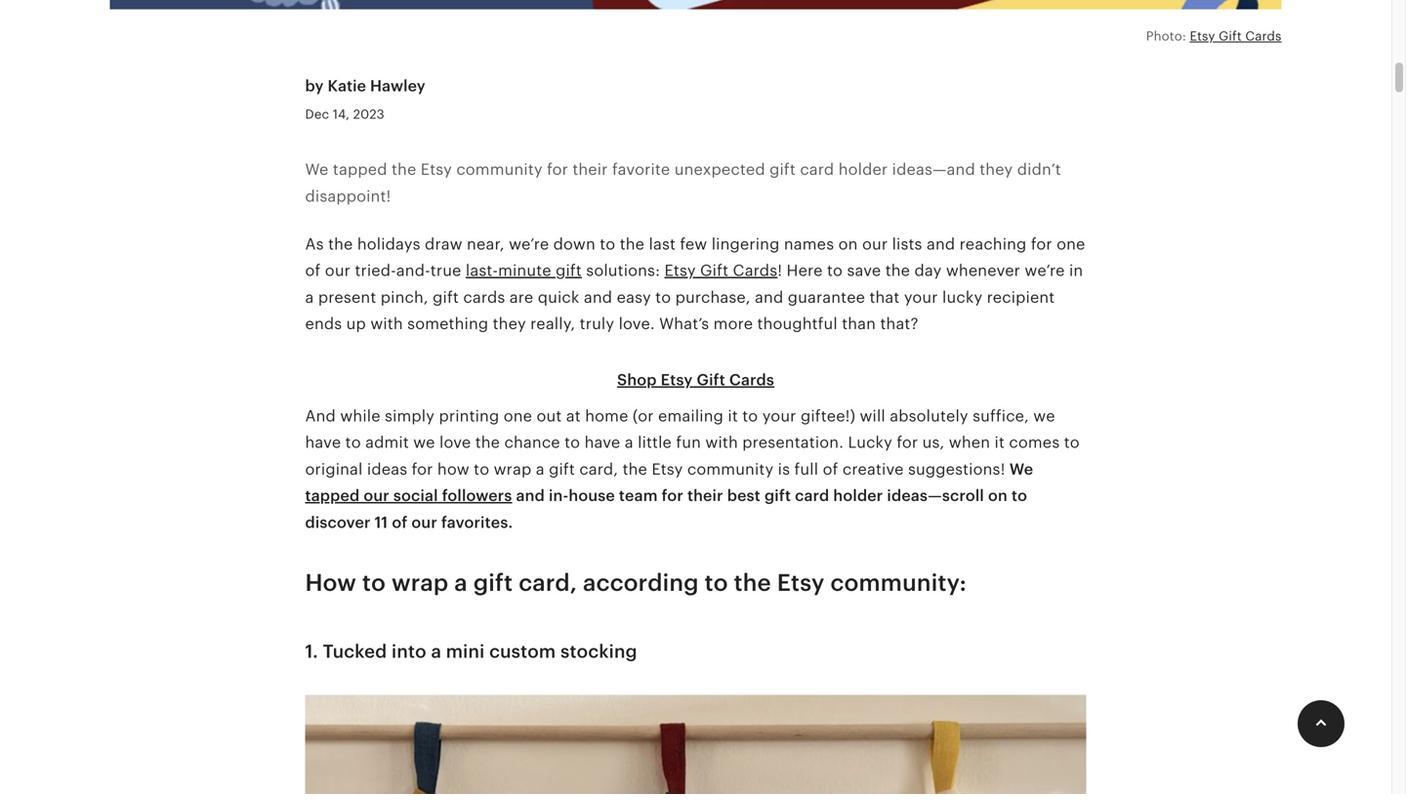 Task type: describe. For each thing, give the bounding box(es) containing it.
katie
[[328, 77, 366, 95]]

ideas
[[367, 461, 408, 478]]

tucked
[[323, 641, 387, 662]]

on inside as the holidays draw near, we're down to the last few lingering names on our lists and reaching for one of our tried-and-true
[[839, 235, 858, 253]]

suggestions!
[[909, 461, 1006, 478]]

of inside and in-house team for their best gift card holder ideas—scroll on to discover 11 of our favorites.
[[392, 514, 408, 531]]

tapped for the
[[333, 161, 387, 178]]

thoughtful
[[758, 315, 838, 333]]

gift inside ! here to save the day whenever we're in a present pinch, gift cards are quick and easy to purchase, and guarantee that your lucky recipient ends up with something they really, truly love. what's more thoughtful than that?
[[433, 289, 459, 306]]

true
[[431, 262, 462, 280]]

here
[[787, 262, 823, 280]]

last-minute gift solutions: etsy gift cards
[[466, 262, 778, 280]]

to down while
[[346, 434, 361, 452]]

card inside and in-house team for their best gift card holder ideas—scroll on to discover 11 of our favorites.
[[795, 487, 830, 505]]

shop etsy gift cards
[[617, 371, 775, 389]]

!
[[778, 262, 783, 280]]

that?
[[881, 315, 919, 333]]

we tapped the etsy community for their favorite unexpected gift card holder ideas—and they didn't disappoint!
[[305, 161, 1062, 205]]

lists
[[893, 235, 923, 253]]

how
[[305, 570, 357, 596]]

save
[[848, 262, 882, 280]]

their inside the we tapped the etsy community for their favorite unexpected gift card holder ideas—and they didn't disappoint!
[[573, 161, 608, 178]]

0 vertical spatial it
[[728, 407, 739, 425]]

recipient
[[987, 289, 1056, 306]]

of inside as the holidays draw near, we're down to the last few lingering names on our lists and reaching for one of our tried-and-true
[[305, 262, 321, 280]]

last-
[[466, 262, 498, 280]]

0 horizontal spatial we
[[414, 434, 435, 452]]

as the holidays draw near, we're down to the last few lingering names on our lists and reaching for one of our tried-and-true
[[305, 235, 1086, 280]]

fun
[[676, 434, 702, 452]]

and up truly
[[584, 289, 613, 306]]

full
[[795, 461, 819, 478]]

easy
[[617, 289, 651, 306]]

simply
[[385, 407, 435, 425]]

little
[[638, 434, 672, 452]]

followers
[[442, 487, 512, 505]]

ends
[[305, 315, 342, 333]]

will
[[860, 407, 886, 425]]

11
[[375, 514, 388, 531]]

emailing
[[659, 407, 724, 425]]

card inside the we tapped the etsy community for their favorite unexpected gift card holder ideas—and they didn't disappoint!
[[801, 161, 835, 178]]

present
[[318, 289, 377, 306]]

etsy inside the we tapped the etsy community for their favorite unexpected gift card holder ideas—and they didn't disappoint!
[[421, 161, 452, 178]]

unexpected
[[675, 161, 766, 178]]

mini personalized stocking image
[[305, 683, 1087, 794]]

a left little at the bottom left of the page
[[625, 434, 634, 452]]

our up present
[[325, 262, 351, 280]]

purchase,
[[676, 289, 751, 306]]

chance
[[505, 434, 561, 452]]

holder inside and in-house team for their best gift card holder ideas—scroll on to discover 11 of our favorites.
[[834, 487, 884, 505]]

truly
[[580, 315, 615, 333]]

wrap inside and while simply printing one out at home (or emailing it to your giftee!) will absolutely suffice, we have to admit we love the chance to have a little fun with presentation. lucky for us, when it comes to original ideas for how to wrap a gift card, the etsy community is full of creative suggestions!
[[494, 461, 532, 478]]

last-minute gift link
[[466, 262, 582, 280]]

to right how
[[362, 570, 386, 596]]

your inside ! here to save the day whenever we're in a present pinch, gift cards are quick and easy to purchase, and guarantee that your lucky recipient ends up with something they really, truly love. what's more thoughtful than that?
[[905, 289, 939, 306]]

community inside and while simply printing one out at home (or emailing it to your giftee!) will absolutely suffice, we have to admit we love the chance to have a little fun with presentation. lucky for us, when it comes to original ideas for how to wrap a gift card, the etsy community is full of creative suggestions!
[[688, 461, 774, 478]]

disappoint!
[[305, 187, 391, 205]]

and-
[[396, 262, 431, 280]]

assorted etsy gift cards image
[[110, 0, 1282, 21]]

with inside ! here to save the day whenever we're in a present pinch, gift cards are quick and easy to purchase, and guarantee that your lucky recipient ends up with something they really, truly love. what's more thoughtful than that?
[[371, 315, 403, 333]]

for inside as the holidays draw near, we're down to the last few lingering names on our lists and reaching for one of our tried-and-true
[[1032, 235, 1053, 253]]

to up "guarantee"
[[828, 262, 843, 280]]

to right the comes
[[1065, 434, 1080, 452]]

we tapped our social followers
[[305, 461, 1034, 505]]

1 have from the left
[[305, 434, 341, 452]]

minute
[[498, 262, 552, 280]]

the up team
[[623, 461, 648, 478]]

mini
[[446, 641, 485, 662]]

cards
[[463, 289, 505, 306]]

in-
[[549, 487, 569, 505]]

dec
[[305, 107, 329, 122]]

admit
[[366, 434, 409, 452]]

what's
[[660, 315, 710, 333]]

gift down down on the top
[[556, 262, 582, 280]]

the inside the we tapped the etsy community for their favorite unexpected gift card holder ideas—and they didn't disappoint!
[[392, 161, 417, 178]]

their inside and in-house team for their best gift card holder ideas—scroll on to discover 11 of our favorites.
[[688, 487, 724, 505]]

few
[[680, 235, 708, 253]]

1 horizontal spatial etsy gift cards link
[[1191, 29, 1282, 43]]

by katie hawley
[[305, 77, 426, 95]]

while
[[340, 407, 381, 425]]

gift inside and in-house team for their best gift card holder ideas—scroll on to discover 11 of our favorites.
[[765, 487, 791, 505]]

giftee!)
[[801, 407, 856, 425]]

didn't
[[1018, 161, 1062, 178]]

for left us,
[[897, 434, 919, 452]]

how
[[438, 461, 470, 478]]

shop
[[617, 371, 657, 389]]

to right easy
[[656, 289, 671, 306]]

into
[[392, 641, 427, 662]]

names
[[784, 235, 835, 253]]

reaching
[[960, 235, 1027, 253]]

tapped for our
[[305, 487, 360, 505]]

out
[[537, 407, 562, 425]]

1.
[[305, 641, 318, 662]]

day
[[915, 262, 942, 280]]

original
[[305, 461, 363, 478]]

1 horizontal spatial we
[[1034, 407, 1056, 425]]

1 vertical spatial etsy gift cards link
[[665, 262, 778, 280]]

custom
[[490, 641, 556, 662]]

solutions:
[[587, 262, 661, 280]]

we're inside ! here to save the day whenever we're in a present pinch, gift cards are quick and easy to purchase, and guarantee that your lucky recipient ends up with something they really, truly love. what's more thoughtful than that?
[[1025, 262, 1066, 280]]

up
[[347, 315, 366, 333]]

a right into
[[431, 641, 442, 662]]

as
[[305, 235, 324, 253]]

they inside the we tapped the etsy community for their favorite unexpected gift card holder ideas—and they didn't disappoint!
[[980, 161, 1014, 178]]

and
[[305, 407, 336, 425]]

suffice,
[[973, 407, 1030, 425]]

for inside and in-house team for their best gift card holder ideas—scroll on to discover 11 of our favorites.
[[662, 487, 684, 505]]

guarantee
[[788, 289, 866, 306]]

14,
[[333, 107, 350, 122]]

stocking
[[561, 641, 638, 662]]

to inside and in-house team for their best gift card holder ideas—scroll on to discover 11 of our favorites.
[[1012, 487, 1028, 505]]

lucky
[[849, 434, 893, 452]]

and inside as the holidays draw near, we're down to the last few lingering names on our lists and reaching for one of our tried-and-true
[[927, 235, 956, 253]]

to up followers
[[474, 461, 490, 478]]

one inside and while simply printing one out at home (or emailing it to your giftee!) will absolutely suffice, we have to admit we love the chance to have a little fun with presentation. lucky for us, when it comes to original ideas for how to wrap a gift card, the etsy community is full of creative suggestions!
[[504, 407, 533, 425]]

when
[[949, 434, 991, 452]]

near,
[[467, 235, 505, 253]]

a down chance
[[536, 461, 545, 478]]

at
[[566, 407, 581, 425]]



Task type: locate. For each thing, give the bounding box(es) containing it.
a up ends
[[305, 289, 314, 306]]

gift inside the we tapped the etsy community for their favorite unexpected gift card holder ideas—and they didn't disappoint!
[[770, 161, 796, 178]]

that
[[870, 289, 900, 306]]

1 horizontal spatial they
[[980, 161, 1014, 178]]

your inside and while simply printing one out at home (or emailing it to your giftee!) will absolutely suffice, we have to admit we love the chance to have a little fun with presentation. lucky for us, when it comes to original ideas for how to wrap a gift card, the etsy community is full of creative suggestions!
[[763, 407, 797, 425]]

to down at
[[565, 434, 581, 452]]

we
[[1034, 407, 1056, 425], [414, 434, 435, 452]]

favorites.
[[442, 514, 513, 531]]

in
[[1070, 262, 1084, 280]]

community
[[457, 161, 543, 178], [688, 461, 774, 478]]

1 horizontal spatial one
[[1057, 235, 1086, 253]]

0 vertical spatial on
[[839, 235, 858, 253]]

we up the comes
[[1034, 407, 1056, 425]]

and while simply printing one out at home (or emailing it to your giftee!) will absolutely suffice, we have to admit we love the chance to have a little fun with presentation. lucky for us, when it comes to original ideas for how to wrap a gift card, the etsy community is full of creative suggestions!
[[305, 407, 1080, 478]]

card, up house
[[580, 461, 619, 478]]

with right up
[[371, 315, 403, 333]]

1 horizontal spatial community
[[688, 461, 774, 478]]

cards for shop etsy gift cards
[[730, 371, 775, 389]]

favorite
[[613, 161, 671, 178]]

1 vertical spatial community
[[688, 461, 774, 478]]

1 vertical spatial we
[[1010, 461, 1034, 478]]

1 vertical spatial with
[[706, 434, 739, 452]]

for right team
[[662, 487, 684, 505]]

holder down creative
[[834, 487, 884, 505]]

0 horizontal spatial of
[[305, 262, 321, 280]]

1 vertical spatial it
[[995, 434, 1005, 452]]

gift for shop
[[697, 371, 726, 389]]

0 vertical spatial your
[[905, 289, 939, 306]]

community up best
[[688, 461, 774, 478]]

on inside and in-house team for their best gift card holder ideas—scroll on to discover 11 of our favorites.
[[989, 487, 1008, 505]]

of
[[305, 262, 321, 280], [823, 461, 839, 478], [392, 514, 408, 531]]

to down the comes
[[1012, 487, 1028, 505]]

it down suffice,
[[995, 434, 1005, 452]]

1 horizontal spatial we
[[1010, 461, 1034, 478]]

1 vertical spatial they
[[493, 315, 526, 333]]

gift
[[1219, 29, 1243, 43], [701, 262, 729, 280], [697, 371, 726, 389]]

cards down lingering
[[733, 262, 778, 280]]

we for we tapped our social followers
[[1010, 461, 1034, 478]]

we
[[305, 161, 329, 178], [1010, 461, 1034, 478]]

of right full
[[823, 461, 839, 478]]

house
[[569, 487, 615, 505]]

we're left in
[[1025, 262, 1066, 280]]

photo: etsy gift cards
[[1147, 29, 1282, 43]]

have down and
[[305, 434, 341, 452]]

gift right photo:
[[1219, 29, 1243, 43]]

gift right unexpected
[[770, 161, 796, 178]]

0 horizontal spatial their
[[573, 161, 608, 178]]

they down are
[[493, 315, 526, 333]]

holder left ideas—and
[[839, 161, 888, 178]]

one up chance
[[504, 407, 533, 425]]

0 horizontal spatial wrap
[[392, 570, 449, 596]]

we inside we tapped our social followers
[[1010, 461, 1034, 478]]

the up holidays
[[392, 161, 417, 178]]

their left best
[[688, 487, 724, 505]]

etsy gift cards link right photo:
[[1191, 29, 1282, 43]]

0 vertical spatial we
[[1034, 407, 1056, 425]]

they left 'didn't'
[[980, 161, 1014, 178]]

us,
[[923, 434, 945, 452]]

1 vertical spatial card
[[795, 487, 830, 505]]

card, inside and while simply printing one out at home (or emailing it to your giftee!) will absolutely suffice, we have to admit we love the chance to have a little fun with presentation. lucky for us, when it comes to original ideas for how to wrap a gift card, the etsy community is full of creative suggestions!
[[580, 461, 619, 478]]

tapped inside we tapped our social followers
[[305, 487, 360, 505]]

our up save
[[863, 235, 888, 253]]

0 vertical spatial of
[[305, 262, 321, 280]]

etsy gift cards link up purchase,
[[665, 262, 778, 280]]

0 horizontal spatial community
[[457, 161, 543, 178]]

for up social
[[412, 461, 433, 478]]

holder inside the we tapped the etsy community for their favorite unexpected gift card holder ideas—and they didn't disappoint!
[[839, 161, 888, 178]]

your up presentation.
[[763, 407, 797, 425]]

tapped down original
[[305, 487, 360, 505]]

holder
[[839, 161, 888, 178], [834, 487, 884, 505]]

community up near,
[[457, 161, 543, 178]]

1 horizontal spatial their
[[688, 487, 724, 505]]

of right 11
[[392, 514, 408, 531]]

cards down the more
[[730, 371, 775, 389]]

social
[[394, 487, 438, 505]]

a inside ! here to save the day whenever we're in a present pinch, gift cards are quick and easy to purchase, and guarantee that your lucky recipient ends up with something they really, truly love. what's more thoughtful than that?
[[305, 289, 314, 306]]

gift up in- at the left bottom
[[549, 461, 575, 478]]

0 vertical spatial tapped
[[333, 161, 387, 178]]

of inside and while simply printing one out at home (or emailing it to your giftee!) will absolutely suffice, we have to admit we love the chance to have a little fun with presentation. lucky for us, when it comes to original ideas for how to wrap a gift card, the etsy community is full of creative suggestions!
[[823, 461, 839, 478]]

gift down 'favorites.'
[[474, 570, 513, 596]]

wrap
[[494, 461, 532, 478], [392, 570, 449, 596]]

cards for photo: etsy gift cards
[[1246, 29, 1282, 43]]

hawley
[[370, 77, 426, 95]]

1 vertical spatial card,
[[519, 570, 578, 596]]

and up the day
[[927, 235, 956, 253]]

on
[[839, 235, 858, 253], [989, 487, 1008, 505]]

our inside we tapped our social followers
[[364, 487, 390, 505]]

best
[[728, 487, 761, 505]]

1 vertical spatial gift
[[701, 262, 729, 280]]

1 horizontal spatial have
[[585, 434, 621, 452]]

the down lists
[[886, 262, 911, 280]]

0 horizontal spatial we
[[305, 161, 329, 178]]

it
[[728, 407, 739, 425], [995, 434, 1005, 452]]

we down the comes
[[1010, 461, 1034, 478]]

1 vertical spatial their
[[688, 487, 724, 505]]

the right 'as'
[[328, 235, 353, 253]]

team
[[619, 487, 658, 505]]

1 horizontal spatial on
[[989, 487, 1008, 505]]

2 vertical spatial cards
[[730, 371, 775, 389]]

0 horizontal spatial with
[[371, 315, 403, 333]]

gift inside and while simply printing one out at home (or emailing it to your giftee!) will absolutely suffice, we have to admit we love the chance to have a little fun with presentation. lucky for us, when it comes to original ideas for how to wrap a gift card, the etsy community is full of creative suggestions!
[[549, 461, 575, 478]]

how to wrap a gift card, according to the etsy community:
[[305, 570, 967, 596]]

we're
[[509, 235, 549, 253], [1025, 262, 1066, 280]]

one inside as the holidays draw near, we're down to the last few lingering names on our lists and reaching for one of our tried-and-true
[[1057, 235, 1086, 253]]

1 vertical spatial tapped
[[305, 487, 360, 505]]

0 vertical spatial one
[[1057, 235, 1086, 253]]

ideas—scroll
[[888, 487, 985, 505]]

their left favorite
[[573, 161, 608, 178]]

for inside the we tapped the etsy community for their favorite unexpected gift card holder ideas—and they didn't disappoint!
[[547, 161, 569, 178]]

1 horizontal spatial it
[[995, 434, 1005, 452]]

0 vertical spatial we
[[305, 161, 329, 178]]

of down 'as'
[[305, 262, 321, 280]]

photo:
[[1147, 29, 1187, 43]]

gift up purchase,
[[701, 262, 729, 280]]

card down full
[[795, 487, 830, 505]]

for up down on the top
[[547, 161, 569, 178]]

comes
[[1010, 434, 1060, 452]]

presentation.
[[743, 434, 844, 452]]

0 vertical spatial etsy gift cards link
[[1191, 29, 1282, 43]]

we're inside as the holidays draw near, we're down to the last few lingering names on our lists and reaching for one of our tried-and-true
[[509, 235, 549, 253]]

1 vertical spatial we're
[[1025, 262, 1066, 280]]

wrap up into
[[392, 570, 449, 596]]

tapped our social followers link
[[305, 487, 512, 505]]

more
[[714, 315, 753, 333]]

and
[[927, 235, 956, 253], [584, 289, 613, 306], [755, 289, 784, 306], [516, 487, 545, 505]]

0 vertical spatial community
[[457, 161, 543, 178]]

our
[[863, 235, 888, 253], [325, 262, 351, 280], [364, 487, 390, 505], [412, 514, 438, 531]]

0 vertical spatial we're
[[509, 235, 549, 253]]

it right emailing
[[728, 407, 739, 425]]

and in-house team for their best gift card holder ideas—scroll on to discover 11 of our favorites.
[[305, 487, 1028, 531]]

on up save
[[839, 235, 858, 253]]

the down printing
[[476, 434, 500, 452]]

! here to save the day whenever we're in a present pinch, gift cards are quick and easy to purchase, and guarantee that your lucky recipient ends up with something they really, truly love. what's more thoughtful than that?
[[305, 262, 1084, 333]]

card
[[801, 161, 835, 178], [795, 487, 830, 505]]

0 vertical spatial holder
[[839, 161, 888, 178]]

1 vertical spatial of
[[823, 461, 839, 478]]

we inside the we tapped the etsy community for their favorite unexpected gift card holder ideas—and they didn't disappoint!
[[305, 161, 329, 178]]

2023
[[353, 107, 385, 122]]

according
[[583, 570, 699, 596]]

cards right photo:
[[1246, 29, 1282, 43]]

with inside and while simply printing one out at home (or emailing it to your giftee!) will absolutely suffice, we have to admit we love the chance to have a little fun with presentation. lucky for us, when it comes to original ideas for how to wrap a gift card, the etsy community is full of creative suggestions!
[[706, 434, 739, 452]]

1 vertical spatial your
[[763, 407, 797, 425]]

their
[[573, 161, 608, 178], [688, 487, 724, 505]]

0 horizontal spatial it
[[728, 407, 739, 425]]

1 vertical spatial we
[[414, 434, 435, 452]]

0 vertical spatial wrap
[[494, 461, 532, 478]]

lucky
[[943, 289, 983, 306]]

our inside and in-house team for their best gift card holder ideas—scroll on to discover 11 of our favorites.
[[412, 514, 438, 531]]

2 vertical spatial gift
[[697, 371, 726, 389]]

1 horizontal spatial of
[[392, 514, 408, 531]]

gift down true at the left of page
[[433, 289, 459, 306]]

card up names
[[801, 161, 835, 178]]

we for we tapped the etsy community for their favorite unexpected gift card holder ideas—and they didn't disappoint!
[[305, 161, 329, 178]]

0 vertical spatial card,
[[580, 461, 619, 478]]

1 vertical spatial on
[[989, 487, 1008, 505]]

to right according
[[705, 570, 729, 596]]

0 horizontal spatial your
[[763, 407, 797, 425]]

0 horizontal spatial have
[[305, 434, 341, 452]]

is
[[778, 461, 791, 478]]

to up last-minute gift solutions: etsy gift cards at the top
[[600, 235, 616, 253]]

absolutely
[[890, 407, 969, 425]]

creative
[[843, 461, 904, 478]]

0 horizontal spatial we're
[[509, 235, 549, 253]]

gift for photo:
[[1219, 29, 1243, 43]]

discover
[[305, 514, 371, 531]]

our up 11
[[364, 487, 390, 505]]

1 horizontal spatial card,
[[580, 461, 619, 478]]

with right fun
[[706, 434, 739, 452]]

community inside the we tapped the etsy community for their favorite unexpected gift card holder ideas—and they didn't disappoint!
[[457, 161, 543, 178]]

your down the day
[[905, 289, 939, 306]]

0 vertical spatial their
[[573, 161, 608, 178]]

gift up emailing
[[697, 371, 726, 389]]

and down !
[[755, 289, 784, 306]]

0 vertical spatial cards
[[1246, 29, 1282, 43]]

etsy gift cards link
[[1191, 29, 1282, 43], [665, 262, 778, 280]]

0 vertical spatial they
[[980, 161, 1014, 178]]

1 vertical spatial holder
[[834, 487, 884, 505]]

have
[[305, 434, 341, 452], [585, 434, 621, 452]]

draw
[[425, 235, 463, 253]]

0 horizontal spatial card,
[[519, 570, 578, 596]]

1 vertical spatial wrap
[[392, 570, 449, 596]]

a down 'favorites.'
[[455, 570, 468, 596]]

your
[[905, 289, 939, 306], [763, 407, 797, 425]]

1 horizontal spatial we're
[[1025, 262, 1066, 280]]

1 horizontal spatial wrap
[[494, 461, 532, 478]]

they inside ! here to save the day whenever we're in a present pinch, gift cards are quick and easy to purchase, and guarantee that your lucky recipient ends up with something they really, truly love. what's more thoughtful than that?
[[493, 315, 526, 333]]

printing
[[439, 407, 500, 425]]

tapped inside the we tapped the etsy community for their favorite unexpected gift card holder ideas—and they didn't disappoint!
[[333, 161, 387, 178]]

gift down is
[[765, 487, 791, 505]]

1 vertical spatial cards
[[733, 262, 778, 280]]

1. tucked into a mini custom stocking
[[305, 641, 638, 662]]

we down simply
[[414, 434, 435, 452]]

wrap down chance
[[494, 461, 532, 478]]

tried-
[[355, 262, 396, 280]]

we up disappoint!
[[305, 161, 329, 178]]

the inside ! here to save the day whenever we're in a present pinch, gift cards are quick and easy to purchase, and guarantee that your lucky recipient ends up with something they really, truly love. what's more thoughtful than that?
[[886, 262, 911, 280]]

our down social
[[412, 514, 438, 531]]

and left in- at the left bottom
[[516, 487, 545, 505]]

0 horizontal spatial on
[[839, 235, 858, 253]]

the up solutions:
[[620, 235, 645, 253]]

whenever
[[947, 262, 1021, 280]]

and inside and in-house team for their best gift card holder ideas—scroll on to discover 11 of our favorites.
[[516, 487, 545, 505]]

are
[[510, 289, 534, 306]]

cards
[[1246, 29, 1282, 43], [733, 262, 778, 280], [730, 371, 775, 389]]

home
[[585, 407, 629, 425]]

2 horizontal spatial of
[[823, 461, 839, 478]]

0 horizontal spatial one
[[504, 407, 533, 425]]

for right reaching
[[1032, 235, 1053, 253]]

2 have from the left
[[585, 434, 621, 452]]

2 vertical spatial of
[[392, 514, 408, 531]]

0 vertical spatial card
[[801, 161, 835, 178]]

the down best
[[734, 570, 772, 596]]

0 vertical spatial gift
[[1219, 29, 1243, 43]]

they
[[980, 161, 1014, 178], [493, 315, 526, 333]]

0 horizontal spatial etsy gift cards link
[[665, 262, 778, 280]]

than
[[842, 315, 876, 333]]

1 vertical spatial one
[[504, 407, 533, 425]]

pinch,
[[381, 289, 429, 306]]

quick
[[538, 289, 580, 306]]

dec 14, 2023
[[305, 107, 385, 122]]

1 horizontal spatial with
[[706, 434, 739, 452]]

0 vertical spatial with
[[371, 315, 403, 333]]

have down home
[[585, 434, 621, 452]]

on down the suggestions!
[[989, 487, 1008, 505]]

card, up custom
[[519, 570, 578, 596]]

to inside as the holidays draw near, we're down to the last few lingering names on our lists and reaching for one of our tried-and-true
[[600, 235, 616, 253]]

community:
[[831, 570, 967, 596]]

etsy inside and while simply printing one out at home (or emailing it to your giftee!) will absolutely suffice, we have to admit we love the chance to have a little fun with presentation. lucky for us, when it comes to original ideas for how to wrap a gift card, the etsy community is full of creative suggestions!
[[652, 461, 683, 478]]

(or
[[633, 407, 654, 425]]

one up in
[[1057, 235, 1086, 253]]

one
[[1057, 235, 1086, 253], [504, 407, 533, 425]]

we're up "minute"
[[509, 235, 549, 253]]

to up presentation.
[[743, 407, 759, 425]]

lingering
[[712, 235, 780, 253]]

by
[[305, 77, 324, 95]]

to
[[600, 235, 616, 253], [828, 262, 843, 280], [656, 289, 671, 306], [743, 407, 759, 425], [346, 434, 361, 452], [565, 434, 581, 452], [1065, 434, 1080, 452], [474, 461, 490, 478], [1012, 487, 1028, 505], [362, 570, 386, 596], [705, 570, 729, 596]]

1 horizontal spatial your
[[905, 289, 939, 306]]

0 horizontal spatial they
[[493, 315, 526, 333]]

holidays
[[357, 235, 421, 253]]

tapped up disappoint!
[[333, 161, 387, 178]]



Task type: vqa. For each thing, say whether or not it's contained in the screenshot.
Shop Gift
yes



